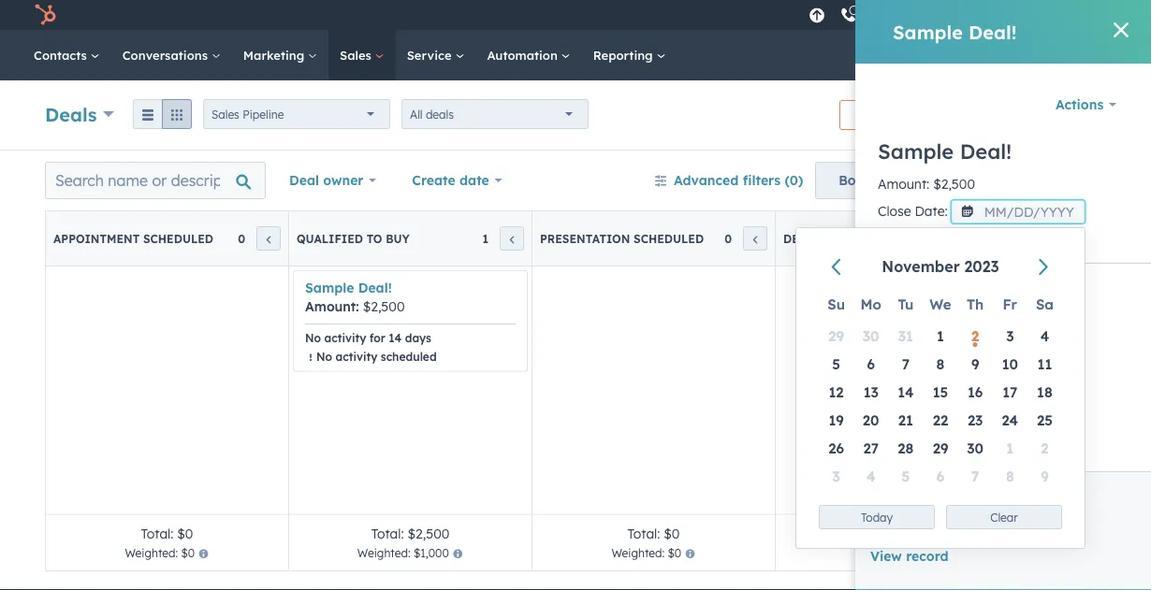Task type: describe. For each thing, give the bounding box(es) containing it.
date
[[460, 172, 489, 189]]

settings link
[[947, 5, 970, 25]]

qualified to buy
[[922, 228, 1031, 244]]

create date button
[[400, 162, 514, 199]]

pipeline
[[243, 107, 284, 121]]

help button
[[911, 0, 943, 30]]

1 vertical spatial 29
[[933, 439, 948, 457]]

hubspot image
[[34, 4, 56, 26]]

12 menu item
[[819, 378, 854, 406]]

settings image
[[950, 8, 967, 25]]

advanced filters (0)
[[674, 172, 803, 189]]

18 menu item
[[1028, 378, 1062, 406]]

owner inside deal owner 'popup button'
[[323, 172, 364, 189]]

about this deal button
[[855, 264, 1133, 315]]

service
[[407, 47, 455, 63]]

november
[[882, 257, 960, 276]]

1 horizontal spatial 29 menu item
[[923, 434, 958, 462]]

in
[[945, 232, 960, 246]]

days
[[405, 331, 431, 345]]

1 horizontal spatial 5 menu item
[[889, 462, 923, 490]]

conversations link
[[111, 30, 232, 80]]

search button
[[1103, 39, 1134, 71]]

next month image
[[1033, 257, 1054, 278]]

10
[[1002, 355, 1018, 373]]

0 vertical spatial 6 menu item
[[854, 350, 889, 378]]

17 menu item
[[993, 378, 1028, 406]]

sent
[[1093, 232, 1124, 246]]

marketing link
[[232, 30, 329, 80]]

deal owner inside 'popup button'
[[289, 172, 364, 189]]

1 horizontal spatial scheduled
[[381, 350, 437, 364]]

0 horizontal spatial 2 menu item
[[958, 322, 993, 350]]

1 vertical spatial 3
[[832, 468, 840, 485]]

activity for for
[[324, 331, 366, 345]]

scheduled for appointment scheduled
[[143, 232, 213, 246]]

28 menu item
[[889, 434, 923, 462]]

filters
[[743, 172, 781, 189]]

total: for qualified
[[371, 526, 404, 542]]

14 menu item
[[889, 378, 923, 406]]

11
[[1038, 355, 1052, 373]]

su
[[828, 295, 845, 313]]

deal inside create deal button
[[1068, 108, 1090, 122]]

presentation
[[540, 232, 630, 246]]

marketing
[[243, 47, 308, 63]]

0 vertical spatial 8
[[937, 355, 945, 373]]

1 horizontal spatial 4 menu item
[[1028, 322, 1062, 350]]

self made menu
[[804, 0, 1129, 30]]

0 horizontal spatial 1 menu item
[[923, 322, 958, 350]]

we
[[930, 295, 952, 313]]

20 menu item
[[854, 406, 889, 434]]

1 horizontal spatial $2,500
[[408, 526, 450, 542]]

last
[[874, 376, 897, 390]]

automation link
[[476, 30, 582, 80]]

today
[[861, 511, 893, 525]]

0 for appointment scheduled
[[238, 232, 245, 246]]

qualified to buy button
[[917, 224, 1056, 248]]

: inside the sample deal! amount : $2,500
[[356, 299, 359, 315]]

no for no activity scheduled
[[316, 350, 332, 364]]

31
[[898, 327, 913, 345]]

no activity for 14 days
[[305, 331, 431, 345]]

about this deal
[[897, 281, 996, 298]]

12
[[829, 383, 844, 401]]

1 horizontal spatial 8 menu item
[[993, 462, 1028, 490]]

marketplaces button
[[868, 0, 908, 30]]

0 horizontal spatial 1
[[482, 232, 489, 246]]

1 vertical spatial 3 menu item
[[819, 462, 854, 490]]

2 horizontal spatial 1
[[1007, 439, 1014, 457]]

0 vertical spatial sample deal!
[[893, 20, 1017, 44]]

1 horizontal spatial 2 menu item
[[1028, 434, 1062, 462]]

0 vertical spatial 14
[[389, 331, 402, 345]]

1 horizontal spatial 9 menu item
[[1028, 462, 1062, 490]]

0 vertical spatial 9 menu item
[[958, 350, 993, 378]]

cancel button
[[960, 495, 1051, 533]]

1 vertical spatial 6 menu item
[[923, 462, 958, 490]]

about
[[897, 281, 936, 298]]

weighted: $0 for appointment
[[125, 547, 195, 561]]

0 vertical spatial :
[[927, 176, 930, 192]]

create deal button
[[1013, 100, 1106, 130]]

Last contacted text field
[[874, 387, 1133, 417]]

activity for scheduled
[[336, 350, 377, 364]]

0 vertical spatial 3
[[1006, 327, 1014, 345]]

contacts
[[34, 47, 91, 63]]

automation
[[487, 47, 561, 63]]

6 for bottommost 6 menu item
[[937, 468, 945, 485]]

15
[[933, 383, 948, 401]]

weighted: $0 for presentation
[[612, 547, 682, 561]]

close image
[[1114, 22, 1129, 37]]

16
[[968, 383, 983, 401]]

total: for presentation
[[628, 526, 660, 542]]

clear
[[991, 511, 1018, 525]]

0 horizontal spatial 30
[[863, 327, 879, 345]]

19 menu item
[[819, 406, 854, 434]]

self made button
[[1010, 0, 1127, 30]]

$1,000
[[414, 547, 449, 561]]

0 vertical spatial amount
[[878, 176, 927, 192]]

board actions
[[839, 172, 929, 189]]

actions button inside deals banner
[[839, 100, 921, 130]]

appointment
[[53, 232, 140, 246]]

0 vertical spatial 7 menu item
[[889, 350, 923, 378]]

total: $2,500
[[371, 526, 450, 542]]

close
[[878, 203, 911, 219]]

sales link
[[329, 30, 396, 80]]

31 menu item
[[889, 322, 923, 350]]

deals banner
[[45, 95, 1106, 131]]

create for create date
[[412, 172, 456, 189]]

20
[[863, 411, 879, 429]]

to
[[987, 228, 1002, 244]]

weighted: for decision
[[855, 547, 908, 561]]

fr
[[1003, 295, 1017, 313]]

sales pipeline button
[[203, 99, 390, 129]]

0 vertical spatial deal!
[[969, 20, 1017, 44]]

deal! inside the sample deal! amount : $2,500
[[358, 280, 392, 296]]

presentation scheduled
[[540, 232, 704, 246]]

(0)
[[785, 172, 803, 189]]

weighted: for presentation
[[612, 547, 665, 561]]

view
[[870, 548, 902, 565]]

scheduled for presentation scheduled
[[634, 232, 704, 246]]

create date
[[412, 172, 489, 189]]

total: $0 for appointment
[[141, 526, 193, 542]]

date:
[[915, 203, 948, 219]]

6 for 6 menu item to the top
[[867, 355, 875, 373]]

decision maker bought-in
[[783, 232, 960, 246]]

all deals
[[410, 107, 454, 121]]

22
[[933, 411, 948, 429]]

23 menu item
[[958, 406, 993, 434]]

previous month image
[[827, 257, 848, 278]]

14 inside menu item
[[898, 383, 914, 401]]

0 vertical spatial 29 menu item
[[819, 322, 854, 350]]

close date:
[[878, 203, 948, 219]]

2023
[[965, 257, 999, 276]]

0 vertical spatial 29
[[829, 327, 844, 345]]

1 horizontal spatial actions button
[[1044, 86, 1129, 124]]

decision
[[783, 232, 844, 246]]

1 vertical spatial sample deal!
[[878, 139, 1012, 164]]

1 horizontal spatial 8
[[1006, 468, 1014, 485]]

upgrade link
[[806, 5, 829, 25]]

contacted
[[900, 376, 954, 390]]

2 horizontal spatial $2,500
[[933, 176, 975, 192]]

1 vertical spatial owner
[[901, 339, 934, 353]]

0 vertical spatial 30 menu item
[[854, 322, 889, 350]]

10 menu item
[[993, 350, 1028, 378]]

contract sent
[[1027, 232, 1124, 246]]

deal inside 'popup button'
[[289, 172, 319, 189]]



Task type: locate. For each thing, give the bounding box(es) containing it.
0
[[238, 232, 245, 246], [725, 232, 732, 246]]

1 vertical spatial 7
[[972, 468, 979, 485]]

november 2023
[[882, 257, 999, 276]]

sales pipeline
[[212, 107, 284, 121]]

cancel
[[983, 505, 1027, 522]]

0 horizontal spatial 9 menu item
[[958, 350, 993, 378]]

2 weighted: $0 from the left
[[612, 547, 682, 561]]

create inside button
[[1029, 108, 1064, 122]]

9 menu item
[[958, 350, 993, 378], [1028, 462, 1062, 490]]

1 vertical spatial 5
[[902, 468, 910, 485]]

3 weighted: from the left
[[612, 547, 665, 561]]

sales left service
[[340, 47, 375, 63]]

0 vertical spatial deal owner
[[289, 172, 364, 189]]

2 down th
[[972, 327, 979, 345]]

3 up 10
[[1006, 327, 1014, 345]]

1 horizontal spatial deal
[[1068, 108, 1090, 122]]

0 vertical spatial 5
[[832, 355, 840, 373]]

service link
[[396, 30, 476, 80]]

7 menu item up cancel
[[958, 462, 993, 490]]

scheduled
[[143, 232, 213, 246], [634, 232, 704, 246], [381, 350, 437, 364]]

0 horizontal spatial 2
[[972, 327, 979, 345]]

0 vertical spatial 5 menu item
[[819, 350, 854, 378]]

22 menu item
[[923, 406, 958, 434]]

1 vertical spatial deal!
[[960, 139, 1012, 164]]

1 vertical spatial no
[[316, 350, 332, 364]]

sa
[[1036, 295, 1054, 313]]

1 menu item
[[923, 322, 958, 350], [993, 434, 1028, 462]]

0 vertical spatial 1 menu item
[[923, 322, 958, 350]]

create left date
[[412, 172, 456, 189]]

qualified inside qualified to buy popup button
[[922, 228, 983, 244]]

27 menu item
[[854, 434, 889, 462]]

3
[[1006, 327, 1014, 345], [832, 468, 840, 485]]

5 menu item down 28
[[889, 462, 923, 490]]

1 vertical spatial 2 menu item
[[1028, 434, 1062, 462]]

1 horizontal spatial sales
[[340, 47, 375, 63]]

1 total: $0 from the left
[[141, 526, 193, 542]]

for
[[370, 331, 385, 345]]

actions
[[1056, 96, 1104, 113], [855, 108, 894, 122]]

8 up cancel
[[1006, 468, 1014, 485]]

0 vertical spatial 8 menu item
[[923, 350, 958, 378]]

13 menu item
[[854, 378, 889, 406]]

21
[[898, 411, 913, 429]]

amount : $2,500
[[878, 176, 975, 192]]

actions inside deals banner
[[855, 108, 894, 122]]

0 horizontal spatial 29 menu item
[[819, 322, 854, 350]]

0 vertical spatial $2,500
[[933, 176, 975, 192]]

29 menu item down su
[[819, 322, 854, 350]]

8 menu item up cancel
[[993, 462, 1028, 490]]

self
[[1041, 7, 1063, 22]]

1 vertical spatial sample
[[878, 139, 954, 164]]

activity left for
[[324, 331, 366, 345]]

create inside popup button
[[412, 172, 456, 189]]

Search name or description search field
[[45, 162, 266, 199]]

19
[[829, 411, 844, 429]]

7 up 'cancel' "button"
[[972, 468, 979, 485]]

no down the sample deal! amount : $2,500
[[305, 331, 321, 345]]

qualified down date:
[[922, 228, 983, 244]]

11 menu item
[[1028, 350, 1062, 378]]

1 vertical spatial 9
[[1041, 468, 1049, 485]]

advanced filters (0) button
[[642, 162, 815, 199]]

1 menu item down we
[[923, 322, 958, 350]]

help image
[[919, 8, 936, 25]]

1 total: from the left
[[141, 526, 174, 542]]

7 up last contacted
[[902, 355, 910, 373]]

no activity scheduled
[[316, 350, 437, 364]]

amount down sample deal! link
[[305, 299, 356, 315]]

self made
[[1041, 7, 1099, 22]]

14
[[389, 331, 402, 345], [898, 383, 914, 401]]

1 vertical spatial 2
[[1041, 439, 1049, 457]]

create
[[1029, 108, 1064, 122], [412, 172, 456, 189]]

1 horizontal spatial 7
[[972, 468, 979, 485]]

$2,500 up $1,000
[[408, 526, 450, 542]]

sales left 'pipeline'
[[212, 107, 239, 121]]

14 right for
[[389, 331, 402, 345]]

4 weighted: from the left
[[855, 547, 908, 561]]

13
[[864, 383, 879, 401]]

30 menu item down mo
[[854, 322, 889, 350]]

0 for presentation scheduled
[[725, 232, 732, 246]]

2 vertical spatial $2,500
[[408, 526, 450, 542]]

ruby anderson image
[[1021, 7, 1038, 23]]

1 menu item down 24
[[993, 434, 1028, 462]]

0 horizontal spatial 4
[[867, 468, 876, 485]]

0 horizontal spatial owner
[[323, 172, 364, 189]]

1 vertical spatial sales
[[212, 107, 239, 121]]

$2,500 up date:
[[933, 176, 975, 192]]

2 menu item down th
[[958, 322, 993, 350]]

2 horizontal spatial total: $0
[[871, 526, 923, 542]]

deal! up the amount : $2,500
[[960, 139, 1012, 164]]

2 vertical spatial deal
[[874, 441, 898, 456]]

contacts link
[[22, 30, 111, 80]]

sales
[[340, 47, 375, 63], [212, 107, 239, 121]]

4 menu item down 27
[[854, 462, 889, 490]]

$2,500 up for
[[363, 299, 405, 315]]

0 horizontal spatial amount
[[305, 299, 356, 315]]

sales inside popup button
[[212, 107, 239, 121]]

1 vertical spatial 8 menu item
[[993, 462, 1028, 490]]

2 for right "2" menu item
[[1041, 439, 1049, 457]]

24
[[1002, 411, 1018, 429]]

1 weighted: from the left
[[125, 547, 178, 561]]

1 vertical spatial :
[[356, 299, 359, 315]]

1 vertical spatial 8
[[1006, 468, 1014, 485]]

4 down 27 menu item
[[867, 468, 876, 485]]

1 weighted: $0 from the left
[[125, 547, 195, 561]]

1 horizontal spatial deal owner
[[874, 339, 934, 353]]

29 menu item
[[819, 322, 854, 350], [923, 434, 958, 462]]

deal! right the settings icon
[[969, 20, 1017, 44]]

weighted: $0 for decision
[[855, 547, 925, 561]]

8 up "contacted"
[[937, 355, 945, 373]]

0 vertical spatial 1
[[482, 232, 489, 246]]

sales for sales pipeline
[[212, 107, 239, 121]]

scheduled down advanced
[[634, 232, 704, 246]]

1 horizontal spatial 30
[[967, 439, 984, 457]]

3 total: from the left
[[628, 526, 660, 542]]

25 menu item
[[1028, 406, 1062, 434]]

0 horizontal spatial 29
[[829, 327, 844, 345]]

1 vertical spatial 4 menu item
[[854, 462, 889, 490]]

3 menu item
[[993, 322, 1028, 350], [819, 462, 854, 490]]

marketplaces image
[[880, 8, 896, 25]]

18
[[1037, 383, 1053, 401]]

made
[[1066, 7, 1099, 22]]

activity down no activity for 14 days
[[336, 350, 377, 364]]

3 total: $0 from the left
[[871, 526, 923, 542]]

5 down 28 menu item
[[902, 468, 910, 485]]

1 vertical spatial 29 menu item
[[923, 434, 958, 462]]

6 menu item up 13
[[854, 350, 889, 378]]

0 vertical spatial no
[[305, 331, 321, 345]]

0 vertical spatial 7
[[902, 355, 910, 373]]

0 horizontal spatial scheduled
[[143, 232, 213, 246]]

2 total: from the left
[[371, 526, 404, 542]]

MM/DD/YYYY text field
[[952, 200, 1085, 224]]

all deals button
[[402, 99, 589, 129]]

: up date:
[[927, 176, 930, 192]]

30 down mo
[[863, 327, 879, 345]]

sample inside the sample deal! amount : $2,500
[[305, 280, 354, 296]]

0 horizontal spatial qualified
[[297, 232, 363, 246]]

deal type
[[874, 441, 925, 456]]

1 horizontal spatial 5
[[902, 468, 910, 485]]

1 horizontal spatial 3 menu item
[[993, 322, 1028, 350]]

qualified for qualified to buy
[[297, 232, 363, 246]]

26 menu item
[[819, 434, 854, 462]]

0 horizontal spatial :
[[356, 299, 359, 315]]

contract
[[1027, 232, 1090, 246]]

$2,500
[[933, 176, 975, 192], [363, 299, 405, 315], [408, 526, 450, 542]]

1 vertical spatial deal owner
[[874, 339, 934, 353]]

actions down the search button
[[1056, 96, 1104, 113]]

no
[[305, 331, 321, 345], [316, 350, 332, 364]]

3 menu item up 10
[[993, 322, 1028, 350]]

view record
[[870, 548, 949, 565]]

30 menu item down 23
[[958, 434, 993, 462]]

0 vertical spatial 3 menu item
[[993, 322, 1028, 350]]

1 vertical spatial 7 menu item
[[958, 462, 993, 490]]

0 horizontal spatial 30 menu item
[[854, 322, 889, 350]]

0 vertical spatial 4 menu item
[[1028, 322, 1062, 350]]

1 horizontal spatial 14
[[898, 383, 914, 401]]

appointment scheduled
[[53, 232, 213, 246]]

$2,500 inside the sample deal! amount : $2,500
[[363, 299, 405, 315]]

total: $0 for presentation
[[628, 526, 680, 542]]

5 menu item
[[819, 350, 854, 378], [889, 462, 923, 490]]

deal inside about this deal dropdown button
[[968, 281, 996, 298]]

group
[[133, 99, 192, 129]]

sales for sales
[[340, 47, 375, 63]]

hubspot link
[[22, 4, 70, 26]]

1 down we
[[937, 327, 944, 345]]

1 horizontal spatial total: $0
[[628, 526, 680, 542]]

deal owner up qualified to buy
[[289, 172, 364, 189]]

26
[[829, 439, 844, 457]]

scheduled down the days
[[381, 350, 437, 364]]

0 horizontal spatial 5
[[832, 355, 840, 373]]

: down sample deal! link
[[356, 299, 359, 315]]

board actions button
[[815, 162, 963, 199]]

buy
[[1006, 228, 1031, 244]]

28
[[898, 439, 914, 457]]

weighted: $0
[[125, 547, 195, 561], [612, 547, 682, 561], [855, 547, 925, 561]]

upgrade image
[[809, 8, 826, 25]]

30
[[863, 327, 879, 345], [967, 439, 984, 457]]

0 horizontal spatial 9
[[971, 355, 979, 373]]

weighted: for appointment
[[125, 547, 178, 561]]

1 vertical spatial deal
[[968, 281, 996, 298]]

last contacted
[[874, 376, 954, 390]]

0 vertical spatial sample
[[893, 20, 963, 44]]

7 menu item
[[889, 350, 923, 378], [958, 462, 993, 490]]

deal owner up last contacted
[[874, 339, 934, 353]]

1 horizontal spatial 30 menu item
[[958, 434, 993, 462]]

stage:
[[878, 227, 917, 244]]

9 menu item up 16
[[958, 350, 993, 378]]

3 weighted: $0 from the left
[[855, 547, 925, 561]]

type
[[901, 441, 925, 456]]

1 0 from the left
[[238, 232, 245, 246]]

9 menu item up 'cancel' "button"
[[1028, 462, 1062, 490]]

0 horizontal spatial 3
[[832, 468, 840, 485]]

1
[[482, 232, 489, 246], [937, 327, 944, 345], [1007, 439, 1014, 457]]

total: for appointment
[[141, 526, 174, 542]]

0 vertical spatial create
[[1029, 108, 1064, 122]]

maker
[[847, 232, 888, 246]]

deals button
[[45, 101, 114, 128]]

6 menu item down type
[[923, 462, 958, 490]]

board
[[839, 172, 878, 189]]

8 menu item
[[923, 350, 958, 378], [993, 462, 1028, 490]]

2 0 from the left
[[725, 232, 732, 246]]

create down search hubspot search box
[[1029, 108, 1064, 122]]

total: $0 for decision
[[871, 526, 923, 542]]

24 menu item
[[993, 406, 1028, 434]]

6 up save button
[[937, 468, 945, 485]]

actions button up board actions at the right top of page
[[839, 100, 921, 130]]

th
[[967, 295, 984, 313]]

actions button
[[1044, 86, 1129, 124], [839, 100, 921, 130]]

actions button down the search icon
[[1044, 86, 1129, 124]]

14 right last
[[898, 383, 914, 401]]

9 up 16
[[971, 355, 979, 373]]

0 horizontal spatial create
[[412, 172, 456, 189]]

0 horizontal spatial actions
[[855, 108, 894, 122]]

conversations
[[122, 47, 211, 63]]

2 total: $0 from the left
[[628, 526, 680, 542]]

2 menu item
[[958, 322, 993, 350], [1028, 434, 1062, 462]]

qualified for qualified to buy
[[922, 228, 983, 244]]

tu
[[898, 295, 914, 313]]

29 menu item down 22
[[923, 434, 958, 462]]

29 right type
[[933, 439, 948, 457]]

1 vertical spatial amount
[[305, 299, 356, 315]]

deal
[[1068, 108, 1090, 122], [968, 281, 996, 298]]

reporting
[[593, 47, 657, 63]]

amount inside the sample deal! amount : $2,500
[[305, 299, 356, 315]]

advanced
[[674, 172, 739, 189]]

1 horizontal spatial 2
[[1041, 439, 1049, 457]]

15 menu item
[[923, 378, 958, 406]]

notifications image
[[982, 8, 998, 25]]

17
[[1003, 383, 1018, 401]]

deal! down to
[[358, 280, 392, 296]]

1 horizontal spatial 4
[[1040, 327, 1049, 345]]

3 menu item down 26
[[819, 462, 854, 490]]

2 for the left "2" menu item
[[972, 327, 979, 345]]

search image
[[1112, 49, 1125, 62]]

6 menu item
[[854, 350, 889, 378], [923, 462, 958, 490]]

group inside deals banner
[[133, 99, 192, 129]]

bought-
[[891, 232, 945, 246]]

1 horizontal spatial qualified
[[922, 228, 983, 244]]

27
[[863, 439, 879, 457]]

2 menu item down 25
[[1028, 434, 1062, 462]]

deals
[[426, 107, 454, 121]]

create for create deal
[[1029, 108, 1064, 122]]

no down no activity for 14 days
[[316, 350, 332, 364]]

qualified left to
[[297, 232, 363, 246]]

2 weighted: from the left
[[357, 547, 411, 561]]

9 up 'cancel' "button"
[[1041, 468, 1049, 485]]

1 vertical spatial 1
[[937, 327, 944, 345]]

4 total: from the left
[[871, 526, 904, 542]]

total:
[[141, 526, 174, 542], [371, 526, 404, 542], [628, 526, 660, 542], [871, 526, 904, 542]]

5 menu item up "12"
[[819, 350, 854, 378]]

4 menu item up 11
[[1028, 322, 1062, 350]]

0 horizontal spatial total: $0
[[141, 526, 193, 542]]

5 weighted: from the left
[[1098, 547, 1151, 561]]

sample deal! amount : $2,500
[[305, 280, 405, 315]]

3 down "26" menu item
[[832, 468, 840, 485]]

sample deal!
[[893, 20, 1017, 44], [878, 139, 1012, 164]]

8 menu item up 15
[[923, 350, 958, 378]]

1 horizontal spatial 29
[[933, 439, 948, 457]]

to
[[367, 232, 382, 246]]

1 horizontal spatial 1 menu item
[[993, 434, 1028, 462]]

1 horizontal spatial actions
[[1056, 96, 1104, 113]]

this
[[940, 281, 964, 298]]

owner up qualified to buy
[[323, 172, 364, 189]]

23
[[968, 411, 983, 429]]

0 vertical spatial 2 menu item
[[958, 322, 993, 350]]

scheduled down search name or description search field
[[143, 232, 213, 246]]

1 horizontal spatial 9
[[1041, 468, 1049, 485]]

amount up close on the right top
[[878, 176, 927, 192]]

30 menu item
[[854, 322, 889, 350], [958, 434, 993, 462]]

21 menu item
[[889, 406, 923, 434]]

Search HubSpot search field
[[888, 39, 1118, 71]]

1 horizontal spatial owner
[[901, 339, 934, 353]]

1 down date
[[482, 232, 489, 246]]

4 menu item
[[1028, 322, 1062, 350], [854, 462, 889, 490]]

today button
[[819, 505, 935, 530]]

0 vertical spatial 9
[[971, 355, 979, 373]]

0 vertical spatial 6
[[867, 355, 875, 373]]

1 horizontal spatial create
[[1029, 108, 1064, 122]]

owner up last contacted
[[901, 339, 934, 353]]

0 vertical spatial deal
[[289, 172, 319, 189]]

1 horizontal spatial 0
[[725, 232, 732, 246]]

0 horizontal spatial deal owner
[[289, 172, 364, 189]]

1 vertical spatial 4
[[867, 468, 876, 485]]

29 down su
[[829, 327, 844, 345]]

1 horizontal spatial 6
[[937, 468, 945, 485]]

0 horizontal spatial 7
[[902, 355, 910, 373]]

all
[[410, 107, 423, 121]]

record
[[906, 548, 949, 565]]

1 vertical spatial deal
[[874, 339, 898, 353]]

6 up last
[[867, 355, 875, 373]]

5 up 12 menu item
[[832, 355, 840, 373]]

1 vertical spatial 14
[[898, 383, 914, 401]]

deal!
[[969, 20, 1017, 44], [960, 139, 1012, 164], [358, 280, 392, 296]]

calling icon image
[[840, 7, 857, 24]]

1 down 24
[[1007, 439, 1014, 457]]

weighted: for qualified
[[357, 547, 411, 561]]

no for no activity for 14 days
[[305, 331, 321, 345]]

2 down 25 menu item
[[1041, 439, 1049, 457]]

reporting link
[[582, 30, 677, 80]]

0 horizontal spatial 4 menu item
[[854, 462, 889, 490]]

6
[[867, 355, 875, 373], [937, 468, 945, 485]]

4 up "11" menu item
[[1040, 327, 1049, 345]]

0 vertical spatial 4
[[1040, 327, 1049, 345]]

16 menu item
[[958, 378, 993, 406]]

0 horizontal spatial $2,500
[[363, 299, 405, 315]]

deal owner button
[[277, 162, 389, 199]]

30 down 23 menu item
[[967, 439, 984, 457]]

actions up board actions at the right top of page
[[855, 108, 894, 122]]

total: for decision
[[871, 526, 904, 542]]

7 menu item down 31
[[889, 350, 923, 378]]



Task type: vqa. For each thing, say whether or not it's contained in the screenshot.


